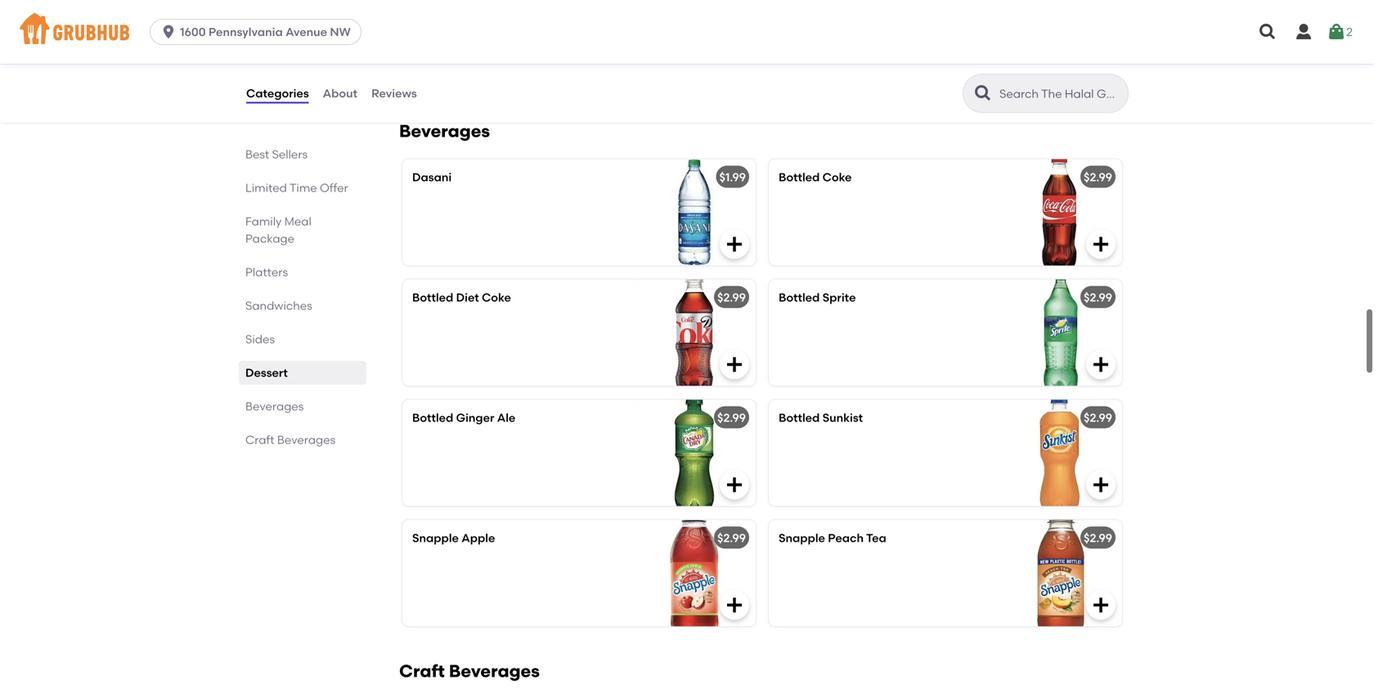 Task type: locate. For each thing, give the bounding box(es) containing it.
reviews
[[372, 86, 417, 100]]

svg image
[[1259, 22, 1278, 42], [160, 24, 177, 40], [725, 55, 745, 75], [1092, 55, 1111, 75], [725, 234, 745, 254], [725, 475, 745, 495], [725, 595, 745, 615], [1092, 595, 1111, 615]]

snapple for snapple apple
[[412, 531, 459, 545]]

bottled sprite image
[[1000, 279, 1123, 386]]

bottled left diet
[[412, 290, 454, 304]]

1 horizontal spatial craft beverages
[[399, 661, 540, 681]]

1 snapple from the left
[[412, 531, 459, 545]]

coke
[[823, 170, 852, 184], [482, 290, 511, 304]]

dessert
[[245, 366, 288, 380]]

sprite
[[823, 290, 856, 304]]

0 horizontal spatial snapple
[[412, 531, 459, 545]]

1 vertical spatial craft
[[399, 661, 445, 681]]

2
[[1347, 25, 1353, 39]]

bottled sunkist
[[779, 411, 863, 425]]

best
[[245, 147, 269, 161]]

snapple peach tea image
[[1000, 520, 1123, 626]]

$2.99
[[1084, 170, 1113, 184], [718, 290, 746, 304], [1084, 290, 1113, 304], [718, 411, 746, 425], [1084, 411, 1113, 425], [718, 531, 746, 545], [1084, 531, 1113, 545]]

bottled for bottled ginger ale
[[412, 411, 454, 425]]

bottled for bottled coke
[[779, 170, 820, 184]]

craft beverages
[[245, 433, 336, 447], [399, 661, 540, 681]]

$2.99 for bottled sprite
[[1084, 290, 1113, 304]]

snapple apple image
[[633, 520, 756, 626]]

1 vertical spatial coke
[[482, 290, 511, 304]]

snapple
[[412, 531, 459, 545], [779, 531, 826, 545]]

svg image for dasani image in the top of the page
[[725, 234, 745, 254]]

svg image for snapple peach tea image
[[1092, 595, 1111, 615]]

1 horizontal spatial snapple
[[779, 531, 826, 545]]

svg image
[[1295, 22, 1314, 42], [1327, 22, 1347, 42], [1092, 234, 1111, 254], [725, 355, 745, 374], [1092, 355, 1111, 374], [1092, 475, 1111, 495]]

bottled ginger ale
[[412, 411, 516, 425]]

1600 pennsylvania avenue nw
[[180, 25, 351, 39]]

offer
[[320, 181, 348, 195]]

bottled
[[779, 170, 820, 184], [412, 290, 454, 304], [779, 290, 820, 304], [412, 411, 454, 425], [779, 411, 820, 425]]

2 snapple from the left
[[779, 531, 826, 545]]

0 vertical spatial craft
[[245, 433, 275, 447]]

bottled sunkist image
[[1000, 400, 1123, 506]]

snapple left peach
[[779, 531, 826, 545]]

craft
[[245, 433, 275, 447], [399, 661, 445, 681]]

0 vertical spatial craft beverages
[[245, 433, 336, 447]]

1600
[[180, 25, 206, 39]]

snapple left apple
[[412, 531, 459, 545]]

categories
[[246, 86, 309, 100]]

bottled diet coke image
[[633, 279, 756, 386]]

bottled left the sprite
[[779, 290, 820, 304]]

2 chocolate chip cookies image
[[633, 0, 756, 86]]

0 horizontal spatial coke
[[482, 290, 511, 304]]

reviews button
[[371, 64, 418, 123]]

beverages
[[399, 121, 490, 141], [245, 399, 304, 413], [277, 433, 336, 447], [449, 661, 540, 681]]

$2.99 for bottled diet coke
[[718, 290, 746, 304]]

best sellers
[[245, 147, 308, 161]]

avenue
[[286, 25, 327, 39]]

snapple apple
[[412, 531, 495, 545]]

0 horizontal spatial craft beverages
[[245, 433, 336, 447]]

main navigation navigation
[[0, 0, 1375, 64]]

0 vertical spatial coke
[[823, 170, 852, 184]]

$2.99 for bottled ginger ale
[[718, 411, 746, 425]]

1 horizontal spatial craft
[[399, 661, 445, 681]]

svg image for bottled diet coke
[[725, 355, 745, 374]]

bottled for bottled sunkist
[[779, 411, 820, 425]]

bottled left the ginger
[[412, 411, 454, 425]]

pennsylvania
[[209, 25, 283, 39]]

bottled right $1.99
[[779, 170, 820, 184]]

Search The Halal Guys (Dupont Circle, DC) search field
[[998, 86, 1124, 101]]

sandwiches
[[245, 299, 312, 313]]

bottled left sunkist
[[779, 411, 820, 425]]

bottled for bottled diet coke
[[412, 290, 454, 304]]

family meal package
[[245, 214, 312, 245]]

bottled coke
[[779, 170, 852, 184]]



Task type: vqa. For each thing, say whether or not it's contained in the screenshot.
the rightmost Craft Beverages
yes



Task type: describe. For each thing, give the bounding box(es) containing it.
limited
[[245, 181, 287, 195]]

limited time offer
[[245, 181, 348, 195]]

sides
[[245, 332, 275, 346]]

dasani
[[412, 170, 452, 184]]

snapple peach tea
[[779, 531, 887, 545]]

about
[[323, 86, 358, 100]]

ale
[[497, 411, 516, 425]]

bottled coke image
[[1000, 159, 1123, 265]]

svg image inside the 1600 pennsylvania avenue nw button
[[160, 24, 177, 40]]

svg image for bottled sprite
[[1092, 355, 1111, 374]]

nw
[[330, 25, 351, 39]]

sunkist
[[823, 411, 863, 425]]

tea
[[867, 531, 887, 545]]

$1.99
[[720, 170, 746, 184]]

snapple for snapple peach tea
[[779, 531, 826, 545]]

sellers
[[272, 147, 308, 161]]

svg image for "chocolate baklava cheesecake" image
[[1092, 55, 1111, 75]]

1 horizontal spatial coke
[[823, 170, 852, 184]]

bottled diet coke
[[412, 290, 511, 304]]

bottled ginger ale image
[[633, 400, 756, 506]]

categories button
[[245, 64, 310, 123]]

0 horizontal spatial craft
[[245, 433, 275, 447]]

dasani image
[[633, 159, 756, 265]]

svg image for bottled coke
[[1092, 234, 1111, 254]]

$2.99 for bottled coke
[[1084, 170, 1113, 184]]

2 button
[[1327, 17, 1353, 47]]

1600 pennsylvania avenue nw button
[[150, 19, 368, 45]]

$2.99 for bottled sunkist
[[1084, 411, 1113, 425]]

bottled sprite
[[779, 290, 856, 304]]

package
[[245, 232, 295, 245]]

1 vertical spatial craft beverages
[[399, 661, 540, 681]]

search icon image
[[974, 83, 993, 103]]

diet
[[456, 290, 479, 304]]

about button
[[322, 64, 358, 123]]

meal
[[285, 214, 312, 228]]

family
[[245, 214, 282, 228]]

svg image for 2 chocolate chip cookies image
[[725, 55, 745, 75]]

apple
[[462, 531, 495, 545]]

svg image inside the 2 button
[[1327, 22, 1347, 42]]

svg image for bottled ginger ale image
[[725, 475, 745, 495]]

$2.99 for snapple peach tea
[[1084, 531, 1113, 545]]

time
[[290, 181, 317, 195]]

chocolate baklava cheesecake image
[[1000, 0, 1123, 86]]

ginger
[[456, 411, 495, 425]]

platters
[[245, 265, 288, 279]]

bottled for bottled sprite
[[779, 290, 820, 304]]

$2.99 for snapple apple
[[718, 531, 746, 545]]

peach
[[828, 531, 864, 545]]

svg image for snapple apple image
[[725, 595, 745, 615]]

svg image for bottled sunkist
[[1092, 475, 1111, 495]]



